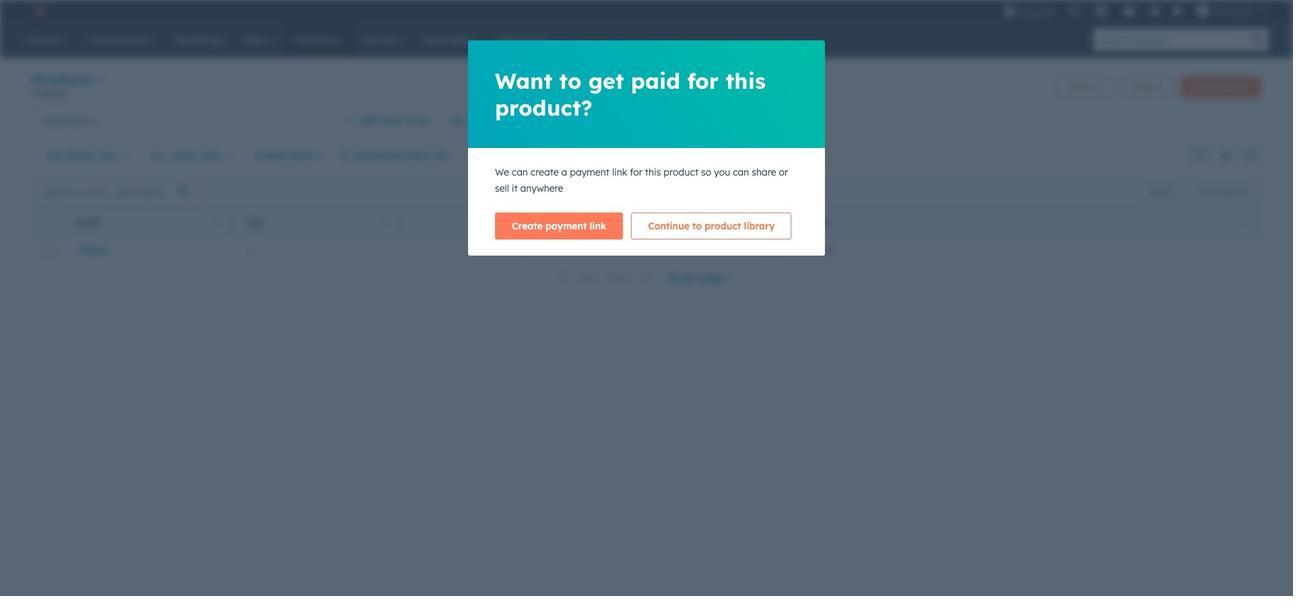 Task type: vqa. For each thing, say whether or not it's contained in the screenshot.
5th Press to sort. Element from the left
yes



Task type: describe. For each thing, give the bounding box(es) containing it.
5 press to sort. element from the left
[[1243, 217, 1248, 228]]

marketplaces image
[[1095, 6, 1107, 18]]

1 press to sort. element from the left
[[215, 217, 220, 228]]

pagination navigation
[[551, 269, 659, 287]]

2 press to sort. element from the left
[[383, 217, 388, 228]]

3 press to sort. image from the left
[[720, 217, 725, 226]]

4 press to sort. element from the left
[[720, 217, 725, 228]]

Search HubSpot search field
[[1094, 28, 1246, 51]]

3 press to sort. element from the left
[[553, 217, 558, 228]]

jacob simon image
[[1197, 5, 1209, 17]]

press to sort. image
[[553, 217, 558, 226]]



Task type: locate. For each thing, give the bounding box(es) containing it.
banner
[[32, 70, 1261, 107]]

2 press to sort. image from the left
[[383, 217, 388, 226]]

press to sort. image
[[215, 217, 220, 226], [383, 217, 388, 226], [720, 217, 725, 226], [1243, 217, 1248, 226]]

press to sort. element
[[215, 217, 220, 228], [383, 217, 388, 228], [553, 217, 558, 228], [720, 217, 725, 228], [1243, 217, 1248, 228]]

4 press to sort. image from the left
[[1243, 217, 1248, 226]]

1 press to sort. image from the left
[[215, 217, 220, 226]]

Search name, description, or SKU search field
[[36, 180, 199, 204]]

menu
[[997, 0, 1277, 22]]



